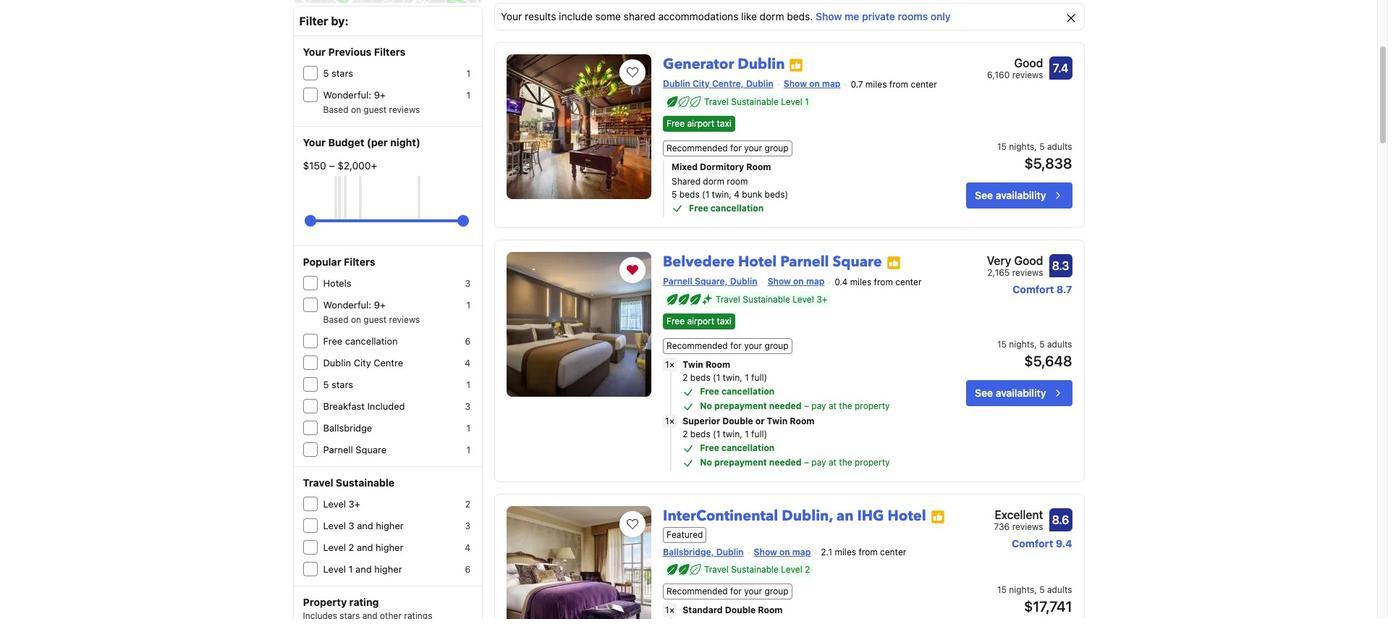 Task type: locate. For each thing, give the bounding box(es) containing it.
1 availability from the top
[[996, 189, 1047, 201]]

travel for intercontinental
[[705, 564, 729, 575]]

your down filter
[[303, 46, 326, 58]]

– right $150
[[329, 159, 335, 172]]

based
[[323, 104, 349, 115], [323, 314, 349, 325]]

0 vertical spatial prepayment
[[715, 401, 767, 411]]

1 × from the top
[[669, 359, 675, 370]]

1 recommended from the top
[[667, 143, 728, 154]]

, inside 15 nights , 5 adults $5,648
[[1035, 339, 1037, 350]]

0 vertical spatial hotel
[[739, 252, 777, 272]]

the up superior double or twin room link
[[839, 401, 853, 411]]

free
[[667, 118, 685, 129], [689, 203, 709, 214], [667, 316, 685, 327], [323, 335, 343, 347], [700, 386, 720, 397], [700, 443, 720, 453]]

from right 0.7
[[890, 79, 909, 90]]

miles right 0.4
[[851, 277, 872, 287]]

2 full) from the top
[[752, 429, 768, 440]]

see availability link
[[967, 183, 1073, 209], [967, 380, 1073, 406]]

intercontinental dublin, an ihg hotel
[[663, 506, 927, 526]]

airport for generator
[[687, 118, 715, 129]]

dorm inside shared dorm room 5 beds (1 twin, 4 bunk beds)
[[703, 176, 725, 187]]

2 for from the top
[[731, 341, 742, 351]]

1 vertical spatial city
[[354, 357, 371, 369]]

beds.
[[787, 10, 813, 22]]

adults for generator dublin
[[1048, 141, 1073, 152]]

nights up $5,838 at the top of page
[[1010, 141, 1035, 152]]

2 vertical spatial center
[[880, 547, 907, 558]]

0 vertical spatial city
[[693, 78, 710, 89]]

1 vertical spatial taxi
[[717, 316, 732, 327]]

1 adults from the top
[[1048, 141, 1073, 152]]

1 vertical spatial recommended for your group
[[667, 341, 789, 351]]

2 horizontal spatial parnell
[[781, 252, 829, 272]]

0 vertical spatial availability
[[996, 189, 1047, 201]]

miles right 0.7
[[866, 79, 887, 90]]

show on map up travel sustainable level 2
[[754, 546, 811, 557]]

hotel inside belvedere hotel parnell square link
[[739, 252, 777, 272]]

guest up dublin city centre
[[364, 314, 387, 325]]

map left 0.7
[[823, 78, 841, 89]]

wonderful: for previous
[[323, 89, 372, 101]]

0.4
[[835, 277, 848, 287]]

square up 0.4
[[833, 252, 882, 272]]

your for your budget (per night)
[[303, 136, 326, 148]]

availability
[[996, 189, 1047, 201], [996, 387, 1047, 399]]

stars up breakfast
[[332, 379, 353, 390]]

0 vertical spatial your
[[501, 10, 522, 22]]

7.4
[[1053, 62, 1069, 75]]

2 15 from the top
[[998, 339, 1007, 350]]

4 for dublin city centre
[[465, 358, 471, 369]]

ballsbridge,
[[663, 546, 714, 557]]

0 vertical spatial center
[[911, 79, 937, 90]]

based on guest reviews for filters
[[323, 314, 420, 325]]

1 horizontal spatial dorm
[[760, 10, 785, 22]]

no prepayment needed – pay at the property
[[700, 401, 890, 411], [700, 457, 890, 468]]

this property is part of our preferred partner program. it's committed to providing excellent service and good value. it'll pay us a higher commission if you make a booking. image
[[790, 58, 804, 72], [887, 255, 901, 270]]

1 based from the top
[[323, 104, 349, 115]]

night)
[[390, 136, 421, 148]]

recommended up mixed at the top
[[667, 143, 728, 154]]

needed for twin room
[[770, 401, 802, 411]]

1 airport from the top
[[687, 118, 715, 129]]

5 inside 15 nights , 5 adults $5,648
[[1040, 339, 1045, 350]]

1 vertical spatial miles
[[851, 277, 872, 287]]

0 vertical spatial show on map
[[784, 78, 841, 89]]

on for generator
[[810, 78, 820, 89]]

5 for $17,741
[[1040, 585, 1045, 596]]

ballsbridge
[[323, 422, 372, 434]]

2 beds (1 twin, 1 full)
[[683, 372, 768, 383], [683, 429, 768, 440]]

city for centre
[[354, 357, 371, 369]]

2 6 from the top
[[465, 564, 471, 575]]

1 vertical spatial see availability link
[[967, 380, 1073, 406]]

cancellation for superior
[[722, 443, 775, 453]]

0 vertical spatial for
[[731, 143, 742, 154]]

3 group from the top
[[765, 586, 789, 597]]

and for 2
[[357, 542, 373, 553]]

filters
[[374, 46, 406, 58], [344, 256, 375, 268]]

3 15 from the top
[[998, 585, 1007, 596]]

on up travel sustainable level 3+
[[794, 276, 804, 287]]

1 vertical spatial and
[[357, 542, 373, 553]]

property
[[303, 596, 347, 608]]

free cancellation for superior
[[700, 443, 775, 453]]

based on guest reviews for previous
[[323, 104, 420, 115]]

parnell down ballsbridge
[[323, 444, 353, 455]]

see availability link down 15 nights , 5 adults $5,838
[[967, 183, 1073, 209]]

and down level 2 and higher
[[356, 563, 372, 575]]

2 vertical spatial (1
[[713, 429, 721, 440]]

5 up breakfast
[[323, 379, 329, 390]]

2 vertical spatial show on map
[[754, 546, 811, 557]]

2 see availability link from the top
[[967, 380, 1073, 406]]

1 vertical spatial good
[[1015, 254, 1044, 267]]

comfort
[[1013, 283, 1055, 296], [1012, 537, 1054, 550]]

1 15 from the top
[[998, 141, 1007, 152]]

2 prepayment from the top
[[715, 457, 767, 468]]

0 vertical spatial free airport taxi
[[667, 118, 732, 129]]

twin inside superior double or twin room link
[[767, 416, 788, 427]]

show on map left 0.7
[[784, 78, 841, 89]]

guest
[[364, 104, 387, 115], [364, 314, 387, 325]]

prepayment for double
[[715, 457, 767, 468]]

2 vertical spatial for
[[731, 586, 742, 597]]

your for hotel
[[744, 341, 763, 351]]

filters right the previous
[[374, 46, 406, 58]]

0 vertical spatial –
[[329, 159, 335, 172]]

5 inside 15 nights , 5 adults $5,838
[[1040, 141, 1045, 152]]

1 wonderful: 9+ from the top
[[323, 89, 386, 101]]

travel
[[705, 96, 729, 107], [716, 294, 741, 305], [303, 476, 333, 489], [705, 564, 729, 575]]

15 down 2,165
[[998, 339, 1007, 350]]

0 vertical spatial see availability link
[[967, 183, 1073, 209]]

2 vertical spatial 1 ×
[[665, 605, 675, 616]]

2 see from the top
[[975, 387, 993, 399]]

3 for level 3 and higher
[[465, 521, 471, 531]]

1 2 beds (1 twin, 1 full) from the top
[[683, 372, 768, 383]]

2 at from the top
[[829, 457, 837, 468]]

0 vertical spatial wonderful:
[[323, 89, 372, 101]]

0 vertical spatial guest
[[364, 104, 387, 115]]

shared
[[624, 10, 656, 22]]

reviews
[[1013, 70, 1044, 80], [389, 104, 420, 115], [1013, 267, 1044, 278], [389, 314, 420, 325], [1013, 522, 1044, 532]]

2 vertical spatial recommended for your group
[[667, 586, 789, 597]]

free cancellation up superior double or twin room
[[700, 386, 775, 397]]

1 vertical spatial prepayment
[[715, 457, 767, 468]]

the up the 'an' on the bottom right of page
[[839, 457, 853, 468]]

1 no prepayment needed – pay at the property from the top
[[700, 401, 890, 411]]

1 9+ from the top
[[374, 89, 386, 101]]

1 needed from the top
[[770, 401, 802, 411]]

wonderful: down hotels at the top left of page
[[323, 299, 372, 311]]

1 vertical spatial no
[[700, 457, 712, 468]]

2 2 beds (1 twin, 1 full) from the top
[[683, 429, 768, 440]]

1 nights from the top
[[1010, 141, 1035, 152]]

1 free airport taxi from the top
[[667, 118, 732, 129]]

1 vertical spatial full)
[[752, 429, 768, 440]]

adults up $5,648
[[1048, 339, 1073, 350]]

× for 5 adults
[[669, 605, 675, 616]]

prepayment up superior double or twin room
[[715, 401, 767, 411]]

9+ up the centre
[[374, 299, 386, 311]]

1 vertical spatial nights
[[1010, 339, 1035, 350]]

1 × for 15 nights , 5 adults $5,648
[[665, 359, 675, 370]]

1 vertical spatial free airport taxi
[[667, 316, 732, 327]]

1 6 from the top
[[465, 336, 471, 347]]

3 recommended from the top
[[667, 586, 728, 597]]

0 vertical spatial 1 ×
[[665, 359, 675, 370]]

2 wonderful: from the top
[[323, 299, 372, 311]]

1 × for 5 adults
[[665, 605, 675, 616]]

prepayment down superior double or twin room
[[715, 457, 767, 468]]

0 vertical spatial group
[[765, 143, 789, 154]]

× left standard
[[669, 605, 675, 616]]

1 vertical spatial comfort
[[1012, 537, 1054, 550]]

5 stars down the previous
[[323, 67, 353, 79]]

twin room
[[683, 359, 731, 370]]

1 wonderful: from the top
[[323, 89, 372, 101]]

0 vertical spatial (1
[[702, 189, 710, 200]]

9+ up "(per"
[[374, 89, 386, 101]]

2 property from the top
[[855, 457, 890, 468]]

include
[[559, 10, 593, 22]]

cancellation down superior double or twin room
[[722, 443, 775, 453]]

0 vertical spatial based
[[323, 104, 349, 115]]

from for intercontinental dublin, an ihg hotel
[[859, 547, 878, 558]]

scored 7.4 element
[[1050, 56, 1073, 80]]

belvedere hotel parnell square image
[[507, 252, 652, 397]]

double
[[723, 416, 754, 427], [725, 605, 756, 616]]

1 vertical spatial higher
[[376, 542, 404, 553]]

0 vertical spatial stars
[[332, 67, 353, 79]]

for up 'dormitory'
[[731, 143, 742, 154]]

1 good from the top
[[1015, 56, 1044, 70]]

2 , from the top
[[1035, 339, 1037, 350]]

1 at from the top
[[829, 401, 837, 411]]

1 vertical spatial for
[[731, 341, 742, 351]]

bunk
[[742, 189, 763, 200]]

5 stars
[[323, 67, 353, 79], [323, 379, 353, 390]]

5 inside shared dorm room 5 beds (1 twin, 4 bunk beds)
[[672, 189, 677, 200]]

nights inside 15 nights , 5 adults $5,838
[[1010, 141, 1035, 152]]

guest up "(per"
[[364, 104, 387, 115]]

travel for generator
[[705, 96, 729, 107]]

parnell for parnell square
[[323, 444, 353, 455]]

3 your from the top
[[744, 586, 763, 597]]

travel sustainable
[[303, 476, 395, 489]]

9.4
[[1056, 537, 1073, 550]]

2 stars from the top
[[332, 379, 353, 390]]

1
[[467, 68, 471, 79], [467, 90, 471, 101], [805, 96, 809, 107], [467, 300, 471, 311], [665, 359, 669, 370], [745, 372, 749, 383], [467, 379, 471, 390], [665, 416, 669, 427], [467, 423, 471, 434], [745, 429, 749, 440], [467, 445, 471, 455], [349, 563, 353, 575], [665, 605, 669, 616]]

0 vertical spatial no prepayment needed – pay at the property
[[700, 401, 890, 411]]

free cancellation up dublin city centre
[[323, 335, 398, 347]]

prepayment
[[715, 401, 767, 411], [715, 457, 767, 468]]

1 , from the top
[[1035, 141, 1037, 152]]

2 vertical spatial and
[[356, 563, 372, 575]]

property
[[855, 401, 890, 411], [855, 457, 890, 468]]

from right 0.4
[[874, 277, 893, 287]]

1 vertical spatial based
[[323, 314, 349, 325]]

scored 8.6 element
[[1050, 509, 1073, 532]]

1 group from the top
[[765, 143, 789, 154]]

2 your from the top
[[744, 341, 763, 351]]

15 down 736
[[998, 585, 1007, 596]]

15 inside 15 nights , 5 adults $5,648
[[998, 339, 1007, 350]]

0 vertical spatial your
[[744, 143, 763, 154]]

3 adults from the top
[[1048, 585, 1073, 596]]

1 see availability from the top
[[975, 189, 1047, 201]]

2 beds (1 twin, 1 full) for double
[[683, 429, 768, 440]]

2 vertical spatial adults
[[1048, 585, 1073, 596]]

1 horizontal spatial city
[[693, 78, 710, 89]]

adults
[[1048, 141, 1073, 152], [1048, 339, 1073, 350], [1048, 585, 1073, 596]]

× for 15 nights , 5 adults $5,648
[[669, 359, 675, 370]]

3 recommended for your group from the top
[[667, 586, 789, 597]]

sustainable for intercontinental
[[731, 564, 779, 575]]

wonderful: down the previous
[[323, 89, 372, 101]]

1 vertical spatial see
[[975, 387, 993, 399]]

show
[[816, 10, 842, 22], [784, 78, 807, 89], [768, 276, 791, 287], [754, 546, 777, 557]]

availability down 15 nights , 5 adults $5,838
[[996, 189, 1047, 201]]

wonderful: 9+
[[323, 89, 386, 101], [323, 299, 386, 311]]

5 for $5,838
[[1040, 141, 1045, 152]]

2 vertical spatial beds
[[691, 429, 711, 440]]

2 guest from the top
[[364, 314, 387, 325]]

1 for from the top
[[731, 143, 742, 154]]

and
[[357, 520, 373, 531], [357, 542, 373, 553], [356, 563, 372, 575]]

pay for superior double or twin room
[[812, 457, 827, 468]]

0 vertical spatial comfort
[[1013, 283, 1055, 296]]

hotel right ihg
[[888, 506, 927, 526]]

1 vertical spatial pay
[[812, 457, 827, 468]]

pay
[[812, 401, 827, 411], [812, 457, 827, 468]]

0 vertical spatial 5 stars
[[323, 67, 353, 79]]

0 vertical spatial property
[[855, 401, 890, 411]]

, up the $17,741
[[1035, 585, 1037, 596]]

2 airport from the top
[[687, 316, 715, 327]]

1 vertical spatial hotel
[[888, 506, 927, 526]]

0 vertical spatial 2 beds (1 twin, 1 full)
[[683, 372, 768, 383]]

0 vertical spatial see
[[975, 189, 993, 201]]

, for belvedere hotel parnell square
[[1035, 339, 1037, 350]]

2 vertical spatial miles
[[835, 547, 857, 558]]

15 for generator dublin
[[998, 141, 1007, 152]]

5 stars up breakfast
[[323, 379, 353, 390]]

1 vertical spatial wonderful:
[[323, 299, 372, 311]]

3 nights from the top
[[1010, 585, 1035, 596]]

, inside 15 nights , 5 adults $17,741
[[1035, 585, 1037, 596]]

group up the mixed dormitory room link
[[765, 143, 789, 154]]

scored 8.3 element
[[1050, 254, 1073, 277]]

parnell square
[[323, 444, 387, 455]]

0.4 miles from center
[[835, 277, 922, 287]]

0 vertical spatial pay
[[812, 401, 827, 411]]

1 vertical spatial double
[[725, 605, 756, 616]]

0 vertical spatial full)
[[752, 372, 768, 383]]

2.1
[[821, 547, 833, 558]]

1 5 stars from the top
[[323, 67, 353, 79]]

, inside 15 nights , 5 adults $5,838
[[1035, 141, 1037, 152]]

see availability down 15 nights , 5 adults $5,648
[[975, 387, 1047, 399]]

group
[[310, 209, 463, 232]]

on left 0.7
[[810, 78, 820, 89]]

beds for superior double or twin room
[[691, 429, 711, 440]]

reviews right 6,160
[[1013, 70, 1044, 80]]

2 needed from the top
[[770, 457, 802, 468]]

1 guest from the top
[[364, 104, 387, 115]]

3 × from the top
[[669, 605, 675, 616]]

full) for room
[[752, 372, 768, 383]]

2 vertical spatial 4
[[465, 542, 471, 553]]

from for belvedere hotel parnell square
[[874, 277, 893, 287]]

good right very
[[1015, 254, 1044, 267]]

2 the from the top
[[839, 457, 853, 468]]

4 inside shared dorm room 5 beds (1 twin, 4 bunk beds)
[[734, 189, 740, 200]]

2 beds (1 twin, 1 full) down superior at the bottom of the page
[[683, 429, 768, 440]]

double right standard
[[725, 605, 756, 616]]

3 1 × from the top
[[665, 605, 675, 616]]

2 no from the top
[[700, 457, 712, 468]]

1 horizontal spatial square
[[833, 252, 882, 272]]

1 recommended for your group from the top
[[667, 143, 789, 154]]

higher for level 1 and higher
[[374, 563, 402, 575]]

2 no prepayment needed – pay at the property from the top
[[700, 457, 890, 468]]

map for hotel
[[807, 276, 825, 287]]

twin,
[[712, 189, 732, 200], [723, 372, 743, 383], [723, 429, 743, 440]]

adults inside 15 nights , 5 adults $5,648
[[1048, 339, 1073, 350]]

twin, down superior double or twin room
[[723, 429, 743, 440]]

, for generator dublin
[[1035, 141, 1037, 152]]

dublin,
[[782, 506, 833, 526]]

1 your from the top
[[744, 143, 763, 154]]

1 vertical spatial parnell
[[663, 276, 693, 287]]

free cancellation
[[689, 203, 764, 214], [323, 335, 398, 347], [700, 386, 775, 397], [700, 443, 775, 453]]

your
[[744, 143, 763, 154], [744, 341, 763, 351], [744, 586, 763, 597]]

centre
[[374, 357, 403, 369]]

like
[[742, 10, 757, 22]]

this property is part of our preferred partner program. it's committed to providing excellent service and good value. it'll pay us a higher commission if you make a booking. image
[[790, 58, 804, 72], [887, 255, 901, 270], [931, 510, 945, 524], [931, 510, 945, 524]]

sustainable
[[731, 96, 779, 107], [743, 294, 791, 305], [336, 476, 395, 489], [731, 564, 779, 575]]

your results include some shared accommodations like dorm beds. show me private rooms only
[[501, 10, 951, 22]]

higher up level 2 and higher
[[376, 520, 404, 531]]

your down travel sustainable level 3+
[[744, 341, 763, 351]]

3 for hotels
[[465, 278, 471, 289]]

wonderful: 9+ down your previous filters
[[323, 89, 386, 101]]

4
[[734, 189, 740, 200], [465, 358, 471, 369], [465, 542, 471, 553]]

nights inside 15 nights , 5 adults $5,648
[[1010, 339, 1035, 350]]

twin
[[683, 359, 704, 370], [767, 416, 788, 427]]

this property is part of our preferred partner program. it's committed to providing excellent service and good value. it'll pay us a higher commission if you make a booking. image down the beds.
[[790, 58, 804, 72]]

show for dublin,
[[754, 546, 777, 557]]

1 vertical spatial recommended
[[667, 341, 728, 351]]

hotel
[[739, 252, 777, 272], [888, 506, 927, 526]]

0 vertical spatial parnell
[[781, 252, 829, 272]]

full) down the or
[[752, 429, 768, 440]]

no prepayment needed – pay at the property down superior double or twin room link
[[700, 457, 890, 468]]

2 recommended from the top
[[667, 341, 728, 351]]

show on map up travel sustainable level 3+
[[768, 276, 825, 287]]

1 vertical spatial show on map
[[768, 276, 825, 287]]

5 for $5,648
[[1040, 339, 1045, 350]]

from
[[890, 79, 909, 90], [874, 277, 893, 287], [859, 547, 878, 558]]

sustainable for generator
[[731, 96, 779, 107]]

2 pay from the top
[[812, 457, 827, 468]]

0 vertical spatial 15
[[998, 141, 1007, 152]]

1 no from the top
[[700, 401, 712, 411]]

2 availability from the top
[[996, 387, 1047, 399]]

and for 1
[[356, 563, 372, 575]]

2 based from the top
[[323, 314, 349, 325]]

sustainable down centre,
[[731, 96, 779, 107]]

, up $5,838 at the top of page
[[1035, 141, 1037, 152]]

2 group from the top
[[765, 341, 789, 351]]

2 × from the top
[[669, 416, 675, 427]]

0 vertical spatial needed
[[770, 401, 802, 411]]

1 vertical spatial square
[[356, 444, 387, 455]]

0 vertical spatial square
[[833, 252, 882, 272]]

taxi
[[717, 118, 732, 129], [717, 316, 732, 327]]

1 prepayment from the top
[[715, 401, 767, 411]]

prepayment for room
[[715, 401, 767, 411]]

1 vertical spatial beds
[[691, 372, 711, 383]]

2 vertical spatial –
[[804, 457, 809, 468]]

pay for twin room
[[812, 401, 827, 411]]

intercontinental
[[663, 506, 779, 526]]

airport down parnell square, dublin
[[687, 316, 715, 327]]

1 pay from the top
[[812, 401, 827, 411]]

2 taxi from the top
[[717, 316, 732, 327]]

1 vertical spatial group
[[765, 341, 789, 351]]

0 horizontal spatial dorm
[[703, 176, 725, 187]]

1 × left standard
[[665, 605, 675, 616]]

airport
[[687, 118, 715, 129], [687, 316, 715, 327]]

1 vertical spatial 1 ×
[[665, 416, 675, 427]]

for up twin room
[[731, 341, 742, 351]]

0 vertical spatial map
[[823, 78, 841, 89]]

see availability for generator dublin
[[975, 189, 1047, 201]]

dorm
[[760, 10, 785, 22], [703, 176, 725, 187]]

availability for generator dublin
[[996, 189, 1047, 201]]

1 vertical spatial at
[[829, 457, 837, 468]]

1 vertical spatial 5 stars
[[323, 379, 353, 390]]

2 vertical spatial your
[[744, 586, 763, 597]]

2 nights from the top
[[1010, 339, 1035, 350]]

pay down superior double or twin room link
[[812, 457, 827, 468]]

free airport taxi
[[667, 118, 732, 129], [667, 316, 732, 327]]

cancellation for twin
[[722, 386, 775, 397]]

see availability down 15 nights , 5 adults $5,838
[[975, 189, 1047, 201]]

very good element
[[987, 252, 1044, 269]]

recommended for your group for belvedere
[[667, 341, 789, 351]]

2 adults from the top
[[1048, 339, 1073, 350]]

2 good from the top
[[1015, 254, 1044, 267]]

dublin
[[738, 54, 785, 74], [663, 78, 691, 89], [746, 78, 774, 89], [730, 276, 758, 287], [323, 357, 351, 369], [717, 546, 744, 557]]

5 inside 15 nights , 5 adults $17,741
[[1040, 585, 1045, 596]]

beds down twin room
[[691, 372, 711, 383]]

2 see availability from the top
[[975, 387, 1047, 399]]

1 property from the top
[[855, 401, 890, 411]]

twin, for room
[[723, 372, 743, 383]]

9+
[[374, 89, 386, 101], [374, 299, 386, 311]]

15 down 6,160
[[998, 141, 1007, 152]]

good inside "very good 2,165 reviews"
[[1015, 254, 1044, 267]]

for up 'standard double room' in the bottom of the page
[[731, 586, 742, 597]]

show on map
[[784, 78, 841, 89], [768, 276, 825, 287], [754, 546, 811, 557]]

featured
[[667, 529, 703, 540]]

based on guest reviews up "(per"
[[323, 104, 420, 115]]

0 vertical spatial ×
[[669, 359, 675, 370]]

intercontinental dublin, an ihg hotel link
[[663, 501, 927, 526]]

no for superior
[[700, 457, 712, 468]]

center for generator dublin
[[911, 79, 937, 90]]

full) down twin room link
[[752, 372, 768, 383]]

recommended up twin room
[[667, 341, 728, 351]]

1 vertical spatial twin
[[767, 416, 788, 427]]

1 taxi from the top
[[717, 118, 732, 129]]

2 beds (1 twin, 1 full) down twin room
[[683, 372, 768, 383]]

recommended up standard
[[667, 586, 728, 597]]

no for twin
[[700, 401, 712, 411]]

2 free airport taxi from the top
[[667, 316, 732, 327]]

15 inside 15 nights , 5 adults $5,838
[[998, 141, 1007, 152]]

higher for level 3 and higher
[[376, 520, 404, 531]]

1 vertical spatial 2 beds (1 twin, 1 full)
[[683, 429, 768, 440]]

1 see availability link from the top
[[967, 183, 1073, 209]]

the for superior double or twin room
[[839, 457, 853, 468]]

wonderful: 9+ for previous
[[323, 89, 386, 101]]

no prepayment needed – pay at the property up superior double or twin room link
[[700, 401, 890, 411]]

1 vertical spatial the
[[839, 457, 853, 468]]

at
[[829, 401, 837, 411], [829, 457, 837, 468]]

3 for breakfast included
[[465, 401, 471, 412]]

twin right the or
[[767, 416, 788, 427]]

1 ×
[[665, 359, 675, 370], [665, 416, 675, 427], [665, 605, 675, 616]]

map for dublin,
[[793, 546, 811, 557]]

1 1 × from the top
[[665, 359, 675, 370]]

1 vertical spatial twin,
[[723, 372, 743, 383]]

generator dublin link
[[663, 49, 785, 74]]

sustainable down belvedere hotel parnell square
[[743, 294, 791, 305]]

pay up superior double or twin room link
[[812, 401, 827, 411]]

1 see from the top
[[975, 189, 993, 201]]

2 vertical spatial from
[[859, 547, 878, 558]]

1 vertical spatial –
[[804, 401, 809, 411]]

0 vertical spatial good
[[1015, 56, 1044, 70]]

based for previous
[[323, 104, 349, 115]]

level
[[781, 96, 803, 107], [793, 294, 814, 305], [323, 498, 346, 510], [323, 520, 346, 531], [323, 542, 346, 553], [323, 563, 346, 575], [781, 564, 803, 575]]

1 based on guest reviews from the top
[[323, 104, 420, 115]]

2 9+ from the top
[[374, 299, 386, 311]]

× left twin room
[[669, 359, 675, 370]]

see for belvedere hotel parnell square
[[975, 387, 993, 399]]

1 vertical spatial wonderful: 9+
[[323, 299, 386, 311]]

higher for level 2 and higher
[[376, 542, 404, 553]]

free airport taxi down parnell square, dublin
[[667, 316, 732, 327]]

reviews inside "very good 2,165 reviews"
[[1013, 267, 1044, 278]]

0 vertical spatial at
[[829, 401, 837, 411]]

travel down dublin city centre, dublin
[[705, 96, 729, 107]]

(1 for superior
[[713, 429, 721, 440]]

–
[[329, 159, 335, 172], [804, 401, 809, 411], [804, 457, 809, 468]]

736
[[994, 522, 1010, 532]]

$150
[[303, 159, 326, 172]]

twin room link
[[683, 359, 917, 372]]

recommended for your group up 'dormitory'
[[667, 143, 789, 154]]

– for twin room
[[804, 401, 809, 411]]

2 recommended for your group from the top
[[667, 341, 789, 351]]

1 vertical spatial ×
[[669, 416, 675, 427]]

adults inside 15 nights , 5 adults $5,838
[[1048, 141, 1073, 152]]

your up 'dormitory'
[[744, 143, 763, 154]]

9+ for filters
[[374, 299, 386, 311]]

1 full) from the top
[[752, 372, 768, 383]]

excellent element
[[994, 506, 1044, 524]]

0 horizontal spatial twin
[[683, 359, 704, 370]]

double left the or
[[723, 416, 754, 427]]

2 beds (1 twin, 1 full) for room
[[683, 372, 768, 383]]

2 based on guest reviews from the top
[[323, 314, 420, 325]]

1 the from the top
[[839, 401, 853, 411]]

see availability link for belvedere hotel parnell square
[[967, 380, 1073, 406]]

see
[[975, 189, 993, 201], [975, 387, 993, 399]]

for for generator
[[731, 143, 742, 154]]

3 , from the top
[[1035, 585, 1037, 596]]

higher down the level 3 and higher
[[376, 542, 404, 553]]

1 vertical spatial airport
[[687, 316, 715, 327]]

taxi down 'travel sustainable level 1'
[[717, 118, 732, 129]]

(1
[[702, 189, 710, 200], [713, 372, 721, 383], [713, 429, 721, 440]]

2 wonderful: 9+ from the top
[[323, 299, 386, 311]]

0 vertical spatial 4
[[734, 189, 740, 200]]

double for standard
[[725, 605, 756, 616]]

0 vertical spatial ,
[[1035, 141, 1037, 152]]

free cancellation down shared dorm room 5 beds (1 twin, 4 bunk beds) at top
[[689, 203, 764, 214]]

room up 'room'
[[747, 162, 772, 172]]

5
[[323, 67, 329, 79], [1040, 141, 1045, 152], [672, 189, 677, 200], [1040, 339, 1045, 350], [323, 379, 329, 390], [1040, 585, 1045, 596]]

1 horizontal spatial parnell
[[663, 276, 693, 287]]

see availability
[[975, 189, 1047, 201], [975, 387, 1047, 399]]



Task type: vqa. For each thing, say whether or not it's contained in the screenshot.
Parnell associated with Parnell Square
yes



Task type: describe. For each thing, give the bounding box(es) containing it.
breakfast included
[[323, 400, 405, 412]]

free down parnell square, dublin
[[667, 316, 685, 327]]

belvedere hotel parnell square link
[[663, 246, 882, 272]]

– for superior double or twin room
[[804, 457, 809, 468]]

travel sustainable level 1
[[705, 96, 809, 107]]

superior
[[683, 416, 721, 427]]

superior double or twin room link
[[683, 415, 917, 428]]

$150 – $2,000+
[[303, 159, 377, 172]]

5 down the previous
[[323, 67, 329, 79]]

1 horizontal spatial this property is part of our preferred partner program. it's committed to providing excellent service and good value. it'll pay us a higher commission if you make a booking. image
[[887, 255, 901, 270]]

centre,
[[712, 78, 744, 89]]

8.3
[[1052, 259, 1070, 272]]

(1 inside shared dorm room 5 beds (1 twin, 4 bunk beds)
[[702, 189, 710, 200]]

show left me
[[816, 10, 842, 22]]

reviews inside good 6,160 reviews
[[1013, 70, 1044, 80]]

show for dublin
[[784, 78, 807, 89]]

0 horizontal spatial this property is part of our preferred partner program. it's committed to providing excellent service and good value. it'll pay us a higher commission if you make a booking. image
[[790, 58, 804, 72]]

8.6
[[1052, 514, 1070, 527]]

breakfast
[[323, 400, 365, 412]]

hotel inside intercontinental dublin, an ihg hotel link
[[888, 506, 927, 526]]

free down twin room
[[700, 386, 720, 397]]

full) for double
[[752, 429, 768, 440]]

level up level 1 and higher
[[323, 542, 346, 553]]

0 horizontal spatial square
[[356, 444, 387, 455]]

ihg
[[858, 506, 884, 526]]

only
[[931, 10, 951, 22]]

see availability for belvedere hotel parnell square
[[975, 387, 1047, 399]]

dublin city centre, dublin
[[663, 78, 774, 89]]

standard
[[683, 605, 723, 616]]

twin, for double
[[723, 429, 743, 440]]

dormitory
[[700, 162, 745, 172]]

good element
[[988, 54, 1044, 72]]

superior double or twin room
[[683, 416, 815, 427]]

excellent
[[995, 509, 1044, 522]]

filter
[[299, 14, 328, 28]]

3 for from the top
[[731, 586, 742, 597]]

based for filters
[[323, 314, 349, 325]]

guest for filters
[[364, 314, 387, 325]]

twin inside twin room link
[[683, 359, 704, 370]]

property for superior double or twin room
[[855, 457, 890, 468]]

wonderful: for filters
[[323, 299, 372, 311]]

generator
[[663, 54, 734, 74]]

free up dublin city centre
[[323, 335, 343, 347]]

double for superior
[[723, 416, 754, 427]]

8.7
[[1057, 283, 1073, 296]]

at for superior double or twin room
[[829, 457, 837, 468]]

generator dublin
[[663, 54, 785, 74]]

rating
[[349, 596, 379, 608]]

travel up level 3+
[[303, 476, 333, 489]]

recommended for belvedere hotel parnell square
[[667, 341, 728, 351]]

15 for belvedere hotel parnell square
[[998, 339, 1007, 350]]

travel sustainable level 2
[[705, 564, 810, 575]]

included
[[367, 400, 405, 412]]

0 horizontal spatial 3+
[[349, 498, 360, 510]]

private
[[862, 10, 896, 22]]

4 for level 2 and higher
[[465, 542, 471, 553]]

free cancellation for mixed
[[689, 203, 764, 214]]

on for belvedere
[[794, 276, 804, 287]]

twin, inside shared dorm room 5 beds (1 twin, 4 bunk beds)
[[712, 189, 732, 200]]

or
[[756, 416, 765, 427]]

6 for free cancellation
[[465, 336, 471, 347]]

level down belvedere hotel parnell square
[[793, 294, 814, 305]]

cancellation up dublin city centre
[[345, 335, 398, 347]]

level down travel sustainable
[[323, 498, 346, 510]]

generator dublin image
[[507, 54, 652, 199]]

0.7 miles from center
[[851, 79, 937, 90]]

ballsbridge, dublin
[[663, 546, 744, 557]]

comfort 8.7
[[1013, 283, 1073, 296]]

level down level 3+
[[323, 520, 346, 531]]

0 vertical spatial filters
[[374, 46, 406, 58]]

show on map for dublin,
[[754, 546, 811, 557]]

comfort for belvedere hotel parnell square
[[1013, 283, 1055, 296]]

adults inside 15 nights , 5 adults $17,741
[[1048, 585, 1073, 596]]

5 for 5 beds (1 twin, 4 bunk beds)
[[672, 189, 677, 200]]

airport for belvedere
[[687, 316, 715, 327]]

your budget (per night)
[[303, 136, 421, 148]]

free up mixed at the top
[[667, 118, 685, 129]]

beds inside shared dorm room 5 beds (1 twin, 4 bunk beds)
[[680, 189, 700, 200]]

see for generator dublin
[[975, 189, 993, 201]]

parnell square, dublin
[[663, 276, 758, 287]]

0 vertical spatial 3+
[[817, 294, 828, 305]]

beds)
[[765, 189, 788, 200]]

and for 3
[[357, 520, 373, 531]]

hotels
[[323, 277, 352, 289]]

me
[[845, 10, 860, 22]]

15 nights , 5 adults $5,648
[[998, 339, 1073, 369]]

taxi for belvedere
[[717, 316, 732, 327]]

standard double room link
[[683, 604, 917, 617]]

6,160
[[988, 70, 1010, 80]]

parnell for parnell square, dublin
[[663, 276, 693, 287]]

mixed dormitory room link
[[672, 161, 917, 174]]

recommended for your group for generator
[[667, 143, 789, 154]]

property rating
[[303, 596, 379, 608]]

free cancellation for twin
[[700, 386, 775, 397]]

the for twin room
[[839, 401, 853, 411]]

very
[[987, 254, 1012, 267]]

travel for belvedere
[[716, 294, 741, 305]]

1 stars from the top
[[332, 67, 353, 79]]

level up standard double room link
[[781, 564, 803, 575]]

reviews up the centre
[[389, 314, 420, 325]]

shared
[[672, 176, 701, 187]]

on for intercontinental
[[780, 546, 790, 557]]

your previous filters
[[303, 46, 406, 58]]

15 inside 15 nights , 5 adults $17,741
[[998, 585, 1007, 596]]

show me private rooms only link
[[816, 10, 951, 22]]

belvedere
[[663, 252, 735, 272]]

nights for belvedere hotel parnell square
[[1010, 339, 1035, 350]]

1 vertical spatial filters
[[344, 256, 375, 268]]

group for dublin
[[765, 143, 789, 154]]

at for twin room
[[829, 401, 837, 411]]

reviews up night)
[[389, 104, 420, 115]]

from for generator dublin
[[890, 79, 909, 90]]

show on map for dublin
[[784, 78, 841, 89]]

popular
[[303, 256, 342, 268]]

0.7
[[851, 79, 863, 90]]

group for hotel
[[765, 341, 789, 351]]

budget
[[328, 136, 365, 148]]

room right the or
[[790, 416, 815, 427]]

good inside good 6,160 reviews
[[1015, 56, 1044, 70]]

results
[[525, 10, 556, 22]]

standard double room
[[683, 605, 783, 616]]

an
[[837, 506, 854, 526]]

no prepayment needed – pay at the property for twin room
[[700, 401, 890, 411]]

sustainable up level 3+
[[336, 476, 395, 489]]

excellent 736 reviews
[[994, 509, 1044, 532]]

filter by:
[[299, 14, 349, 28]]

2.1 miles from center
[[821, 547, 907, 558]]

taxi for generator
[[717, 118, 732, 129]]

your for dublin
[[744, 143, 763, 154]]

your for your results include some shared accommodations like dorm beds. show me private rooms only
[[501, 10, 522, 22]]

level up property rating
[[323, 563, 346, 575]]

miles for generator dublin
[[866, 79, 887, 90]]

2,165
[[988, 267, 1010, 278]]

accommodations
[[659, 10, 739, 22]]

guest for previous
[[364, 104, 387, 115]]

availability for belvedere hotel parnell square
[[996, 387, 1047, 399]]

miles for belvedere hotel parnell square
[[851, 277, 872, 287]]

2 5 stars from the top
[[323, 379, 353, 390]]

9+ for previous
[[374, 89, 386, 101]]

some
[[596, 10, 621, 22]]

level 3+
[[323, 498, 360, 510]]

shared dorm room 5 beds (1 twin, 4 bunk beds)
[[672, 176, 788, 200]]

previous
[[328, 46, 372, 58]]

(per
[[367, 136, 388, 148]]

needed for superior double or twin room
[[770, 457, 802, 468]]

nights inside 15 nights , 5 adults $17,741
[[1010, 585, 1035, 596]]

room
[[727, 176, 748, 187]]

mixed
[[672, 162, 698, 172]]

popular filters
[[303, 256, 375, 268]]

level 3 and higher
[[323, 520, 404, 531]]

good 6,160 reviews
[[988, 56, 1044, 80]]

belvedere hotel parnell square
[[663, 252, 882, 272]]

room up superior at the bottom of the page
[[706, 359, 731, 370]]

show for hotel
[[768, 276, 791, 287]]

center for belvedere hotel parnell square
[[896, 277, 922, 287]]

on up your budget (per night)
[[351, 104, 361, 115]]

intercontinental dublin, an ihg hotel image
[[507, 506, 652, 619]]

comfort for intercontinental dublin, an ihg hotel
[[1012, 537, 1054, 550]]

free airport taxi for generator
[[667, 118, 732, 129]]

cancellation for mixed
[[711, 203, 764, 214]]

dublin city centre
[[323, 357, 403, 369]]

very good 2,165 reviews
[[987, 254, 1044, 278]]

free down shared
[[689, 203, 709, 214]]

$5,838
[[1025, 155, 1073, 172]]

city for centre,
[[693, 78, 710, 89]]

room down travel sustainable level 2
[[758, 605, 783, 616]]

by:
[[331, 14, 349, 28]]

rooms
[[898, 10, 928, 22]]

level 2 and higher
[[323, 542, 404, 553]]

level 1 and higher
[[323, 563, 402, 575]]

see availability link for generator dublin
[[967, 183, 1073, 209]]

wonderful: 9+ for filters
[[323, 299, 386, 311]]

property for twin room
[[855, 401, 890, 411]]

on down hotels at the top left of page
[[351, 314, 361, 325]]

recommended for generator dublin
[[667, 143, 728, 154]]

comfort 9.4
[[1012, 537, 1073, 550]]

level up the mixed dormitory room link
[[781, 96, 803, 107]]

2 1 × from the top
[[665, 416, 675, 427]]

travel sustainable level 3+
[[716, 294, 828, 305]]

beds for twin room
[[691, 372, 711, 383]]

mixed dormitory room
[[672, 162, 772, 172]]

free down superior at the bottom of the page
[[700, 443, 720, 453]]

reviews inside 'excellent 736 reviews'
[[1013, 522, 1044, 532]]

(1 for twin
[[713, 372, 721, 383]]



